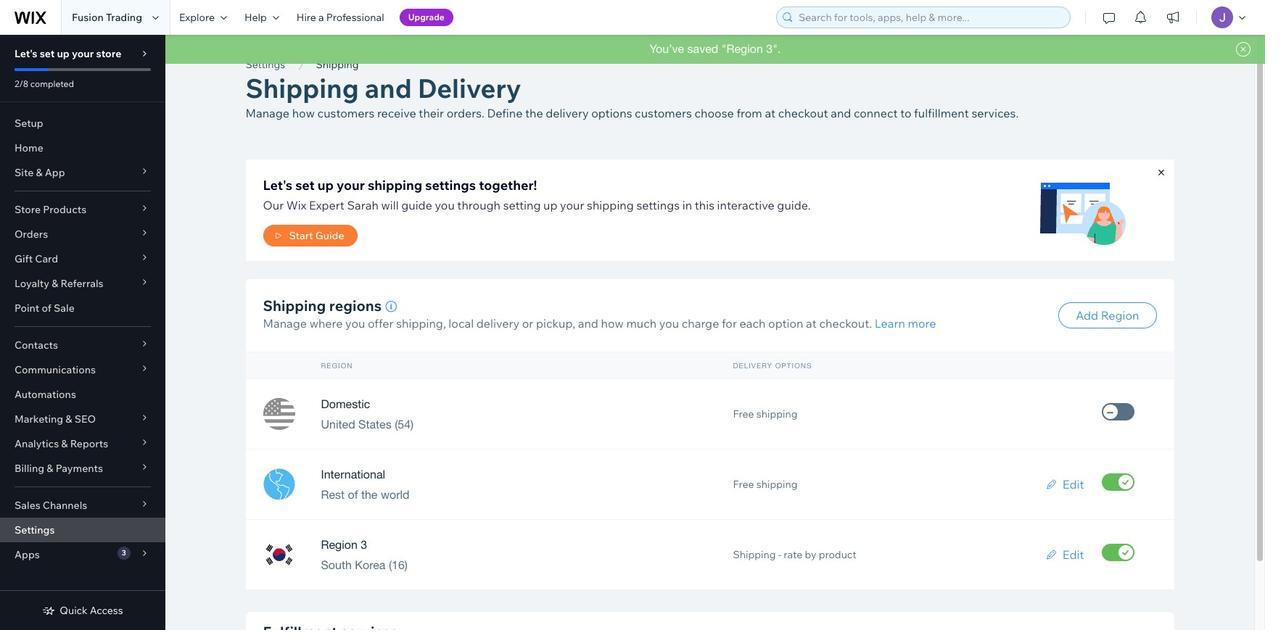 Task type: vqa. For each thing, say whether or not it's contained in the screenshot.
the leftmost 3
yes



Task type: describe. For each thing, give the bounding box(es) containing it.
start guide button
[[263, 225, 358, 247]]

professional
[[327, 11, 384, 24]]

delivery inside shipping and delivery manage how customers receive their orders. define the delivery options customers choose from at checkout and connect to fulfillment services.
[[546, 106, 589, 120]]

home
[[15, 142, 43, 155]]

receive
[[377, 106, 416, 120]]

1 horizontal spatial settings
[[637, 198, 680, 213]]

guide
[[316, 229, 344, 242]]

hire a professional
[[297, 11, 384, 24]]

shipping down hire a professional 'link'
[[316, 58, 359, 71]]

1 free from the top
[[734, 408, 755, 421]]

gift card
[[15, 253, 58, 266]]

edit image for free shipping
[[1047, 479, 1057, 490]]

2 horizontal spatial you
[[660, 317, 680, 331]]

communications
[[15, 364, 96, 377]]

quick
[[60, 605, 88, 618]]

0 horizontal spatial delivery
[[477, 317, 520, 331]]

of inside "link"
[[42, 302, 51, 315]]

contacts
[[15, 339, 58, 352]]

region inside button
[[1102, 308, 1140, 323]]

define
[[487, 106, 523, 120]]

hire a professional link
[[288, 0, 393, 35]]

trading
[[106, 11, 142, 24]]

a
[[319, 11, 324, 24]]

analytics & reports
[[15, 438, 108, 451]]

let's set up your store
[[15, 47, 122, 60]]

card
[[35, 253, 58, 266]]

(54)
[[395, 418, 414, 431]]

2 free shipping from the top
[[734, 478, 798, 491]]

upgrade
[[408, 12, 445, 23]]

charge
[[682, 317, 720, 331]]

international rest of the world
[[321, 468, 410, 502]]

3 inside sidebar element
[[122, 549, 126, 558]]

local
[[449, 317, 474, 331]]

south
[[321, 559, 352, 572]]

0 vertical spatial settings link
[[238, 57, 293, 72]]

communications button
[[0, 358, 166, 383]]

rate
[[784, 549, 803, 562]]

shipping for and
[[246, 72, 359, 105]]

loyalty & referrals
[[15, 277, 104, 290]]

marketing
[[15, 413, 63, 426]]

connect
[[854, 106, 898, 120]]

set for let's set up your shipping settings together!
[[296, 177, 315, 194]]

offer
[[368, 317, 394, 331]]

(16)
[[389, 559, 408, 572]]

sale
[[54, 302, 75, 315]]

site & app
[[15, 166, 65, 179]]

options
[[592, 106, 633, 120]]

domestic united states (54)
[[321, 398, 414, 431]]

checkout.
[[820, 317, 873, 331]]

more
[[908, 317, 937, 331]]

completed
[[30, 78, 74, 89]]

billing & payments button
[[0, 457, 166, 481]]

shipping,
[[396, 317, 446, 331]]

store
[[15, 203, 41, 216]]

our
[[263, 198, 284, 213]]

site
[[15, 166, 34, 179]]

automations link
[[0, 383, 166, 407]]

0 horizontal spatial you
[[346, 317, 365, 331]]

shipping for -
[[734, 549, 776, 562]]

or
[[522, 317, 534, 331]]

checkout
[[779, 106, 829, 120]]

saved
[[688, 42, 719, 55]]

region for region 3 south korea (16)
[[321, 539, 358, 552]]

region for region
[[321, 361, 353, 370]]

from
[[737, 106, 763, 120]]

reports
[[70, 438, 108, 451]]

regions
[[329, 297, 382, 315]]

payments
[[56, 462, 103, 475]]

& for marketing
[[66, 413, 72, 426]]

1 horizontal spatial at
[[806, 317, 817, 331]]

& for analytics
[[61, 438, 68, 451]]

region 3 south korea (16)
[[321, 539, 408, 572]]

sales channels
[[15, 499, 87, 512]]

in
[[683, 198, 693, 213]]

domestic
[[321, 398, 370, 411]]

1 free shipping from the top
[[734, 408, 798, 421]]

apps
[[15, 549, 40, 562]]

where
[[310, 317, 343, 331]]

manage inside shipping and delivery manage how customers receive their orders. define the delivery options customers choose from at checkout and connect to fulfillment services.
[[246, 106, 290, 120]]

services.
[[972, 106, 1019, 120]]

expert
[[309, 198, 345, 213]]

store products
[[15, 203, 87, 216]]

0 vertical spatial settings
[[246, 58, 285, 71]]

start
[[289, 229, 313, 242]]

shipping and delivery manage how customers receive their orders. define the delivery options customers choose from at checkout and connect to fulfillment services.
[[246, 72, 1019, 120]]

through
[[458, 198, 501, 213]]

for
[[722, 317, 737, 331]]

store
[[96, 47, 122, 60]]

their
[[419, 106, 444, 120]]

fusion
[[72, 11, 104, 24]]

explore
[[179, 11, 215, 24]]

info tooltip image
[[386, 301, 397, 314]]

sales channels button
[[0, 494, 166, 518]]

hire
[[297, 11, 316, 24]]

how inside shipping and delivery manage how customers receive their orders. define the delivery options customers choose from at checkout and connect to fulfillment services.
[[292, 106, 315, 120]]

3 inside 'region 3 south korea (16)'
[[361, 539, 367, 552]]

gift card button
[[0, 247, 166, 271]]

this
[[695, 198, 715, 213]]

store products button
[[0, 197, 166, 222]]

1 horizontal spatial you
[[435, 198, 455, 213]]

& for site
[[36, 166, 43, 179]]

& for billing
[[47, 462, 53, 475]]



Task type: locate. For each thing, give the bounding box(es) containing it.
delivery
[[418, 72, 522, 105]]

referrals
[[61, 277, 104, 290]]

set up the wix
[[296, 177, 315, 194]]

and right pickup,
[[578, 317, 599, 331]]

0 vertical spatial settings
[[426, 177, 476, 194]]

1 customers from the left
[[318, 106, 375, 120]]

1 vertical spatial and
[[831, 106, 852, 120]]

shipping down hire
[[246, 72, 359, 105]]

0 vertical spatial set
[[40, 47, 55, 60]]

1 vertical spatial edit image
[[1047, 550, 1057, 560]]

1 vertical spatial your
[[337, 177, 365, 194]]

the right define
[[526, 106, 543, 120]]

2 vertical spatial and
[[578, 317, 599, 331]]

1 horizontal spatial up
[[318, 177, 334, 194]]

customers left choose
[[635, 106, 692, 120]]

region
[[1102, 308, 1140, 323], [321, 361, 353, 370], [321, 539, 358, 552]]

manage
[[246, 106, 290, 120], [263, 317, 307, 331]]

& left seo
[[66, 413, 72, 426]]

at right option
[[806, 317, 817, 331]]

0 horizontal spatial settings
[[15, 524, 55, 537]]

of left sale
[[42, 302, 51, 315]]

0 horizontal spatial 3
[[122, 549, 126, 558]]

1 vertical spatial settings link
[[0, 518, 166, 543]]

set inside sidebar element
[[40, 47, 55, 60]]

1 horizontal spatial settings
[[246, 58, 285, 71]]

2 edit image from the top
[[1047, 550, 1057, 560]]

0 vertical spatial and
[[365, 72, 412, 105]]

the
[[526, 106, 543, 120], [361, 489, 378, 502]]

& inside popup button
[[61, 438, 68, 451]]

product
[[819, 549, 857, 562]]

you right guide at the top left
[[435, 198, 455, 213]]

help button
[[236, 0, 288, 35]]

1 edit image from the top
[[1047, 479, 1057, 490]]

settings inside sidebar element
[[15, 524, 55, 537]]

set up 2/8 completed
[[40, 47, 55, 60]]

edit image
[[1047, 479, 1057, 490], [1047, 550, 1057, 560]]

1 vertical spatial delivery
[[477, 317, 520, 331]]

upgrade button
[[400, 9, 454, 26]]

much
[[627, 317, 657, 331]]

and left connect
[[831, 106, 852, 120]]

& right site on the left of the page
[[36, 166, 43, 179]]

products
[[43, 203, 87, 216]]

you've saved "region 3".
[[650, 42, 781, 55]]

0 vertical spatial your
[[72, 47, 94, 60]]

0 vertical spatial edit image
[[1047, 479, 1057, 490]]

setting
[[503, 198, 541, 213]]

your right setting
[[560, 198, 585, 213]]

and
[[365, 72, 412, 105], [831, 106, 852, 120], [578, 317, 599, 331]]

1 vertical spatial set
[[296, 177, 315, 194]]

2 horizontal spatial up
[[544, 198, 558, 213]]

1 horizontal spatial delivery
[[546, 106, 589, 120]]

1 vertical spatial of
[[348, 489, 358, 502]]

2 horizontal spatial your
[[560, 198, 585, 213]]

0 vertical spatial free shipping
[[734, 408, 798, 421]]

0 horizontal spatial your
[[72, 47, 94, 60]]

1 edit from the top
[[1063, 477, 1085, 492]]

loyalty & referrals button
[[0, 271, 166, 296]]

and up receive
[[365, 72, 412, 105]]

delivery left or
[[477, 317, 520, 331]]

0 horizontal spatial and
[[365, 72, 412, 105]]

up right setting
[[544, 198, 558, 213]]

0 horizontal spatial customers
[[318, 106, 375, 120]]

set for let's set up your store
[[40, 47, 55, 60]]

orders
[[15, 228, 48, 241]]

0 vertical spatial manage
[[246, 106, 290, 120]]

0 vertical spatial how
[[292, 106, 315, 120]]

to
[[901, 106, 912, 120]]

shipping up where
[[263, 297, 326, 315]]

shipping inside shipping and delivery manage how customers receive their orders. define the delivery options customers choose from at checkout and connect to fulfillment services.
[[246, 72, 359, 105]]

1 vertical spatial edit
[[1063, 548, 1085, 562]]

edit for shipping - rate by product
[[1063, 548, 1085, 562]]

region right the "add" on the right of the page
[[1102, 308, 1140, 323]]

2/8
[[15, 78, 28, 89]]

add region button
[[1059, 303, 1157, 329]]

2/8 completed
[[15, 78, 74, 89]]

1 horizontal spatial customers
[[635, 106, 692, 120]]

1 vertical spatial free shipping
[[734, 478, 798, 491]]

1 vertical spatial at
[[806, 317, 817, 331]]

0 vertical spatial delivery
[[546, 106, 589, 120]]

set
[[40, 47, 55, 60], [296, 177, 315, 194]]

fusion trading
[[72, 11, 142, 24]]

how
[[292, 106, 315, 120], [601, 317, 624, 331]]

fulfillment
[[915, 106, 970, 120]]

options
[[776, 361, 813, 370]]

let's for let's set up your store
[[15, 47, 37, 60]]

2 free from the top
[[734, 478, 755, 491]]

1 horizontal spatial set
[[296, 177, 315, 194]]

up up expert
[[318, 177, 334, 194]]

let's up our
[[263, 177, 293, 194]]

3 up korea
[[361, 539, 367, 552]]

let's set up your shipping settings together!
[[263, 177, 538, 194]]

0 horizontal spatial of
[[42, 302, 51, 315]]

2 vertical spatial up
[[544, 198, 558, 213]]

together!
[[479, 177, 538, 194]]

learn more link
[[875, 317, 937, 331]]

point of sale
[[15, 302, 75, 315]]

1 vertical spatial settings
[[15, 524, 55, 537]]

"region
[[722, 42, 764, 55]]

billing
[[15, 462, 44, 475]]

settings link down help button
[[238, 57, 293, 72]]

quick access button
[[42, 605, 123, 618]]

your left store
[[72, 47, 94, 60]]

settings up the through
[[426, 177, 476, 194]]

point of sale link
[[0, 296, 166, 321]]

0 vertical spatial of
[[42, 302, 51, 315]]

you down 'regions'
[[346, 317, 365, 331]]

delivery
[[546, 106, 589, 120], [477, 317, 520, 331]]

at right from
[[765, 106, 776, 120]]

1 horizontal spatial let's
[[263, 177, 293, 194]]

0 horizontal spatial the
[[361, 489, 378, 502]]

0 horizontal spatial set
[[40, 47, 55, 60]]

2 customers from the left
[[635, 106, 692, 120]]

guide
[[402, 198, 433, 213]]

the left the world
[[361, 489, 378, 502]]

0 horizontal spatial at
[[765, 106, 776, 120]]

1 vertical spatial the
[[361, 489, 378, 502]]

edit for free shipping
[[1063, 477, 1085, 492]]

1 vertical spatial up
[[318, 177, 334, 194]]

& right billing
[[47, 462, 53, 475]]

& for loyalty
[[52, 277, 58, 290]]

& inside 'dropdown button'
[[47, 462, 53, 475]]

up for store
[[57, 47, 70, 60]]

1 vertical spatial region
[[321, 361, 353, 370]]

of right rest
[[348, 489, 358, 502]]

1 horizontal spatial the
[[526, 106, 543, 120]]

pickup,
[[536, 317, 576, 331]]

Search for tools, apps, help & more... field
[[795, 7, 1066, 28]]

edit image for shipping - rate by product
[[1047, 550, 1057, 560]]

customers left receive
[[318, 106, 375, 120]]

2 horizontal spatial and
[[831, 106, 852, 120]]

settings down sales
[[15, 524, 55, 537]]

0 vertical spatial the
[[526, 106, 543, 120]]

region up south
[[321, 539, 358, 552]]

billing & payments
[[15, 462, 103, 475]]

wix
[[287, 198, 307, 213]]

marketing & seo
[[15, 413, 96, 426]]

your for store
[[72, 47, 94, 60]]

choose
[[695, 106, 734, 120]]

1 vertical spatial how
[[601, 317, 624, 331]]

& left "reports"
[[61, 438, 68, 451]]

region inside 'region 3 south korea (16)'
[[321, 539, 358, 552]]

your for shipping
[[337, 177, 365, 194]]

0 vertical spatial free
[[734, 408, 755, 421]]

your inside sidebar element
[[72, 47, 94, 60]]

sarah
[[347, 198, 379, 213]]

marketing & seo button
[[0, 407, 166, 432]]

rest
[[321, 489, 345, 502]]

up for shipping
[[318, 177, 334, 194]]

shipping for regions
[[263, 297, 326, 315]]

learn
[[875, 317, 906, 331]]

0 horizontal spatial settings link
[[0, 518, 166, 543]]

up up the completed
[[57, 47, 70, 60]]

delivery
[[734, 361, 773, 370]]

2 edit from the top
[[1063, 548, 1085, 562]]

3 up access
[[122, 549, 126, 558]]

shipping left "-"
[[734, 549, 776, 562]]

0 vertical spatial let's
[[15, 47, 37, 60]]

1 vertical spatial let's
[[263, 177, 293, 194]]

automations
[[15, 388, 76, 401]]

1 horizontal spatial 3
[[361, 539, 367, 552]]

free shipping
[[734, 408, 798, 421], [734, 478, 798, 491]]

1 horizontal spatial and
[[578, 317, 599, 331]]

0 horizontal spatial settings
[[426, 177, 476, 194]]

interactive
[[718, 198, 775, 213]]

manage where you offer shipping, local delivery or pickup, and how much you charge for each option at checkout. learn more
[[263, 317, 937, 331]]

1 vertical spatial manage
[[263, 317, 307, 331]]

1 vertical spatial free
[[734, 478, 755, 491]]

settings
[[246, 58, 285, 71], [15, 524, 55, 537]]

2 vertical spatial region
[[321, 539, 358, 552]]

the inside international rest of the world
[[361, 489, 378, 502]]

0 horizontal spatial how
[[292, 106, 315, 120]]

1 horizontal spatial how
[[601, 317, 624, 331]]

region up domestic
[[321, 361, 353, 370]]

1 horizontal spatial settings link
[[238, 57, 293, 72]]

0 horizontal spatial up
[[57, 47, 70, 60]]

your
[[72, 47, 94, 60], [337, 177, 365, 194], [560, 198, 585, 213]]

of inside international rest of the world
[[348, 489, 358, 502]]

0 horizontal spatial let's
[[15, 47, 37, 60]]

2 vertical spatial your
[[560, 198, 585, 213]]

1 horizontal spatial your
[[337, 177, 365, 194]]

world
[[381, 489, 410, 502]]

analytics & reports button
[[0, 432, 166, 457]]

of
[[42, 302, 51, 315], [348, 489, 358, 502]]

0 vertical spatial edit
[[1063, 477, 1085, 492]]

let's for let's set up your shipping settings together!
[[263, 177, 293, 194]]

by
[[805, 549, 817, 562]]

up inside sidebar element
[[57, 47, 70, 60]]

free shipping up "-"
[[734, 478, 798, 491]]

home link
[[0, 136, 166, 160]]

add region
[[1077, 308, 1140, 323]]

free shipping down delivery options on the right of page
[[734, 408, 798, 421]]

1 vertical spatial settings
[[637, 198, 680, 213]]

let's inside sidebar element
[[15, 47, 37, 60]]

customers
[[318, 106, 375, 120], [635, 106, 692, 120]]

at inside shipping and delivery manage how customers receive their orders. define the delivery options customers choose from at checkout and connect to fulfillment services.
[[765, 106, 776, 120]]

& right the loyalty on the left top of the page
[[52, 277, 58, 290]]

0 vertical spatial region
[[1102, 308, 1140, 323]]

0 vertical spatial at
[[765, 106, 776, 120]]

you right much
[[660, 317, 680, 331]]

delivery left the options
[[546, 106, 589, 120]]

let's up 2/8
[[15, 47, 37, 60]]

channels
[[43, 499, 87, 512]]

free
[[734, 408, 755, 421], [734, 478, 755, 491]]

the inside shipping and delivery manage how customers receive their orders. define the delivery options customers choose from at checkout and connect to fulfillment services.
[[526, 106, 543, 120]]

settings left in on the top right of the page
[[637, 198, 680, 213]]

0 vertical spatial up
[[57, 47, 70, 60]]

option
[[769, 317, 804, 331]]

3".
[[767, 42, 781, 55]]

sidebar element
[[0, 35, 166, 631]]

analytics
[[15, 438, 59, 451]]

settings link down channels
[[0, 518, 166, 543]]

setup link
[[0, 111, 166, 136]]

your up "sarah"
[[337, 177, 365, 194]]

1 horizontal spatial of
[[348, 489, 358, 502]]

you've
[[650, 42, 685, 55]]

help
[[245, 11, 267, 24]]

settings down help button
[[246, 58, 285, 71]]



